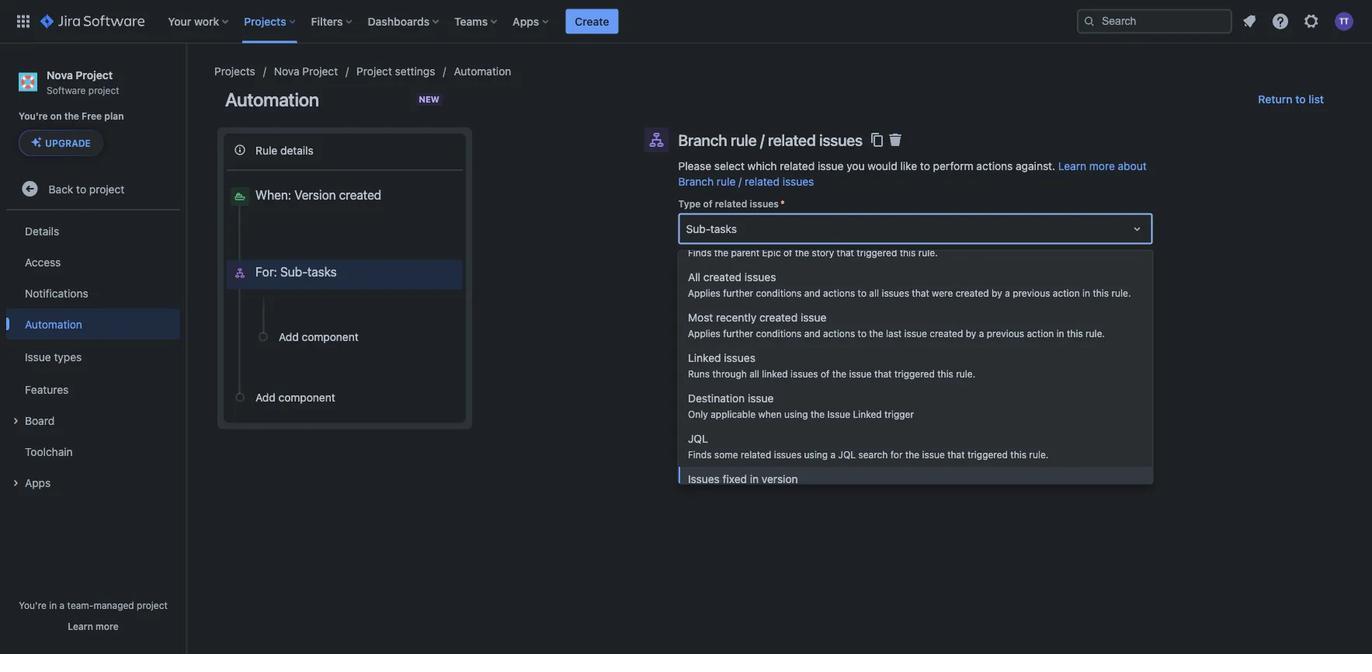 Task type: vqa. For each thing, say whether or not it's contained in the screenshot.
'Your' to the right
no



Task type: locate. For each thing, give the bounding box(es) containing it.
related up which
[[768, 131, 816, 149]]

related right which
[[780, 160, 815, 172]]

by inside all created issues applies further conditions and actions to all issues that were created by a previous action in this rule.
[[992, 287, 1002, 298]]

toolchain link
[[6, 436, 180, 467]]

0 horizontal spatial automation
[[25, 318, 82, 330]]

version
[[762, 472, 798, 485]]

0 vertical spatial more
[[1090, 160, 1116, 172]]

1 vertical spatial last
[[886, 327, 902, 338]]

apps
[[513, 15, 539, 28], [25, 476, 51, 489]]

applies inside most recently created issue applies further conditions and actions to the last issue created by a previous action in this rule.
[[688, 327, 721, 338]]

only inside the 'only issues from the above projects will be considered. you can change this restriction in the 'rule details' section.'
[[679, 336, 699, 347]]

automation down teams popup button
[[454, 65, 512, 78]]

related up "issues fixed in version"
[[741, 449, 771, 460]]

by right can
[[966, 327, 977, 338]]

2 applies from the top
[[688, 327, 721, 338]]

1 finds from the top
[[688, 247, 712, 258]]

banner
[[0, 0, 1373, 44]]

jql down expand image
[[688, 432, 708, 445]]

actions down have
[[823, 287, 855, 298]]

1 vertical spatial branch
[[679, 175, 714, 188]]

1 vertical spatial action
[[1027, 327, 1054, 338]]

only
[[700, 251, 723, 264], [679, 336, 699, 347], [688, 408, 708, 419]]

that left were
[[912, 287, 929, 298]]

more for learn more about branch rule / related issues
[[1090, 160, 1116, 172]]

linked left trigger
[[853, 408, 882, 419]]

2 vertical spatial only
[[688, 408, 708, 419]]

further up recently
[[723, 287, 753, 298]]

issues inside the 'only issues from the above projects will be considered. you can change this restriction in the 'rule details' section.'
[[701, 336, 729, 347]]

0 horizontal spatial all
[[749, 368, 759, 379]]

0 vertical spatial by
[[992, 287, 1002, 298]]

by inside most recently created issue applies further conditions and actions to the last issue created by a previous action in this rule.
[[966, 327, 977, 338]]

1 vertical spatial by
[[966, 327, 977, 338]]

projects down epic
[[761, 286, 798, 297]]

upgrade
[[45, 138, 91, 149]]

1 vertical spatial more
[[96, 621, 119, 632]]

created
[[339, 188, 382, 202], [703, 270, 742, 283], [956, 287, 989, 298], [759, 311, 798, 324], [930, 327, 963, 338]]

0 vertical spatial finds
[[688, 247, 712, 258]]

rule
[[256, 144, 278, 156], [679, 286, 699, 297]]

search image
[[1084, 15, 1096, 28]]

0 horizontal spatial apps
[[25, 476, 51, 489]]

2 finds from the top
[[688, 449, 712, 460]]

a right were
[[1005, 287, 1010, 298]]

issues right linked
[[791, 368, 818, 379]]

linked inside destination issue only applicable when using the issue linked trigger
[[853, 408, 882, 419]]

0 vertical spatial branch
[[679, 131, 728, 149]]

this inside most recently created issue applies further conditions and actions to the last issue created by a previous action in this rule.
[[1067, 327, 1083, 338]]

back to project link
[[6, 173, 180, 204]]

were
[[932, 287, 953, 298]]

project up software
[[76, 68, 113, 81]]

1 vertical spatial triggered
[[895, 368, 935, 379]]

nova for nova project software project
[[47, 68, 73, 81]]

back to project
[[49, 182, 125, 195]]

linked
[[762, 368, 788, 379]]

this inside linked issues runs through all linked issues of the issue that triggered this rule.
[[938, 368, 954, 379]]

branch up please
[[679, 131, 728, 149]]

more inside button
[[96, 621, 119, 632]]

settings
[[395, 65, 435, 78]]

in up the 'rule
[[1083, 287, 1090, 298]]

from
[[732, 336, 752, 347]]

0 vertical spatial you're
[[19, 110, 48, 121]]

applies down most
[[688, 327, 721, 338]]

please
[[679, 160, 712, 172]]

action inside most recently created issue applies further conditions and actions to the last issue created by a previous action in this rule.
[[1027, 327, 1054, 338]]

2 horizontal spatial of
[[821, 368, 830, 379]]

created inside button
[[339, 188, 382, 202]]

project up details link
[[89, 182, 125, 195]]

1 vertical spatial jql
[[838, 449, 856, 460]]

1 vertical spatial projects
[[214, 65, 255, 78]]

this inside all created issues applies further conditions and actions to all issues that were created by a previous action in this rule.
[[1093, 287, 1109, 298]]

project for nova project
[[303, 65, 338, 78]]

1 horizontal spatial linked
[[853, 408, 882, 419]]

related down which
[[745, 175, 780, 188]]

project for nova project software project
[[76, 68, 113, 81]]

1 horizontal spatial automation link
[[454, 62, 512, 81]]

further
[[723, 287, 753, 298], [723, 327, 753, 338]]

using inside destination issue only applicable when using the issue linked trigger
[[784, 408, 808, 419]]

duplicate image for for: sub-tasks
[[422, 264, 441, 282]]

group
[[6, 211, 180, 503]]

1 further from the top
[[723, 287, 753, 298]]

have
[[823, 251, 846, 264]]

project settings
[[357, 65, 435, 78]]

project up plan
[[88, 85, 119, 95]]

this inside the 'only issues from the above projects will be considered. you can change this restriction in the 'rule details' section.'
[[996, 336, 1012, 347]]

destination
[[688, 392, 745, 404]]

conditions right from
[[756, 327, 802, 338]]

branch rule / related issues image
[[648, 131, 666, 149]]

1 vertical spatial rule
[[679, 286, 699, 297]]

rule inside button
[[256, 144, 278, 156]]

tasks inside button
[[308, 264, 337, 279]]

component for the bottommost add component button
[[279, 391, 335, 404]]

automation link up "types"
[[6, 309, 180, 340]]

1 horizontal spatial by
[[992, 287, 1002, 298]]

0 horizontal spatial of
[[704, 199, 713, 209]]

1 horizontal spatial projects
[[800, 336, 836, 347]]

issue
[[818, 160, 844, 172], [801, 311, 827, 324], [904, 327, 927, 338], [849, 368, 872, 379], [748, 392, 774, 404], [922, 449, 945, 460]]

in left the 'rule
[[1057, 327, 1065, 338]]

automation down notifications
[[25, 318, 82, 330]]

issues up rule restricted to projects element
[[882, 287, 909, 298]]

1 vertical spatial conditions
[[756, 327, 802, 338]]

tasks down type of related issues *
[[711, 222, 737, 235]]

0 vertical spatial all
[[869, 287, 879, 298]]

previous down executed
[[1013, 287, 1050, 298]]

1 vertical spatial add
[[256, 391, 276, 404]]

when: version created button
[[227, 183, 463, 226]]

action inside all created issues applies further conditions and actions to all issues that were created by a previous action in this rule.
[[1053, 287, 1080, 298]]

2 further from the top
[[723, 327, 753, 338]]

learn inside button
[[68, 621, 93, 632]]

1 branch from the top
[[679, 131, 728, 149]]

triggered inside jql finds some related issues using a jql search for the issue that triggered this rule.
[[968, 449, 1008, 460]]

0 vertical spatial jql
[[688, 432, 708, 445]]

1 horizontal spatial duplicate image
[[868, 131, 886, 149]]

previous for all created issues
[[1013, 287, 1050, 298]]

in inside most recently created issue applies further conditions and actions to the last issue created by a previous action in this rule.
[[1057, 327, 1065, 338]]

toolchain
[[25, 445, 73, 458]]

that inside all created issues applies further conditions and actions to all issues that were created by a previous action in this rule.
[[912, 287, 929, 298]]

more left about
[[1090, 160, 1116, 172]]

using right when
[[784, 408, 808, 419]]

on
[[50, 110, 62, 121]]

0 horizontal spatial learn
[[68, 621, 93, 632]]

project
[[303, 65, 338, 78], [357, 65, 392, 78], [76, 68, 113, 81]]

issues up *
[[783, 175, 814, 188]]

actions left against.
[[977, 160, 1013, 172]]

considered.
[[869, 336, 921, 347]]

1 vertical spatial linked
[[853, 408, 882, 419]]

1 vertical spatial actions
[[823, 287, 855, 298]]

in inside the 'only issues from the above projects will be considered. you can change this restriction in the 'rule details' section.'
[[1062, 336, 1070, 347]]

previous right can
[[987, 327, 1024, 338]]

0 vertical spatial /
[[761, 131, 765, 149]]

more for learn more
[[96, 621, 119, 632]]

using down destination issue only applicable when using the issue linked trigger
[[804, 449, 828, 460]]

using inside jql finds some related issues using a jql search for the issue that triggered this rule.
[[804, 449, 828, 460]]

2 vertical spatial triggered
[[968, 449, 1008, 460]]

that right "story"
[[837, 247, 854, 258]]

filters
[[311, 15, 343, 28]]

the down will on the right bottom of page
[[832, 368, 847, 379]]

0 vertical spatial rule
[[256, 144, 278, 156]]

only up section.
[[679, 336, 699, 347]]

action left the 'rule
[[1027, 327, 1054, 338]]

list
[[1309, 93, 1325, 106]]

issues up version
[[774, 449, 802, 460]]

0 vertical spatial apps
[[513, 15, 539, 28]]

project inside nova project software project
[[76, 68, 113, 81]]

nova right projects link at left
[[274, 65, 300, 78]]

a left search
[[831, 449, 836, 460]]

finds up issues
[[688, 449, 712, 460]]

project inside nova project software project
[[88, 85, 119, 95]]

1 vertical spatial learn
[[68, 621, 93, 632]]

expand image
[[6, 474, 25, 493]]

actions left be
[[823, 327, 855, 338]]

1 vertical spatial issue
[[828, 408, 850, 419]]

of right epic
[[784, 247, 792, 258]]

0 vertical spatial only
[[700, 251, 723, 264]]

1 vertical spatial component
[[279, 391, 335, 404]]

0 horizontal spatial linked
[[688, 351, 721, 364]]

further inside most recently created issue applies further conditions and actions to the last issue created by a previous action in this rule.
[[723, 327, 753, 338]]

related for some
[[741, 449, 771, 460]]

1 vertical spatial duplicate image
[[422, 264, 441, 282]]

in left the team-
[[49, 600, 57, 611]]

in
[[1083, 287, 1090, 298], [1057, 327, 1065, 338], [1062, 336, 1070, 347], [750, 472, 759, 485], [49, 600, 57, 611]]

add component
[[279, 330, 359, 343], [256, 391, 335, 404]]

issues inside jql finds some related issues using a jql search for the issue that triggered this rule.
[[774, 449, 802, 460]]

finds up all
[[688, 247, 712, 258]]

0 horizontal spatial /
[[739, 175, 742, 188]]

sub- down type
[[686, 222, 711, 235]]

to right "restricted" on the top right
[[749, 286, 758, 297]]

0 vertical spatial linked
[[688, 351, 721, 364]]

of
[[704, 199, 713, 209], [784, 247, 792, 258], [821, 368, 830, 379]]

0 vertical spatial further
[[723, 287, 753, 298]]

0 vertical spatial conditions
[[756, 287, 802, 298]]

rule left the details on the left
[[256, 144, 278, 156]]

jira software image
[[40, 12, 145, 31], [40, 12, 145, 31]]

would
[[868, 160, 898, 172]]

only issues from the above projects will be considered. you can change this restriction in the 'rule details' section.
[[679, 336, 1146, 359]]

to right will on the right bottom of page
[[858, 327, 867, 338]]

jql
[[688, 432, 708, 445], [838, 449, 856, 460]]

that right for
[[948, 449, 965, 460]]

1 horizontal spatial jql
[[838, 449, 856, 460]]

tasks right for: at the top of the page
[[308, 264, 337, 279]]

the right when
[[811, 408, 825, 419]]

by for most recently created issue
[[966, 327, 977, 338]]

more
[[1090, 160, 1116, 172], [96, 621, 119, 632]]

1 vertical spatial automation
[[225, 89, 319, 110]]

0 horizontal spatial projects
[[761, 286, 798, 297]]

board
[[25, 414, 55, 427]]

learn inside learn more about branch rule / related issues
[[1059, 160, 1087, 172]]

action
[[1053, 287, 1080, 298], [1027, 327, 1054, 338]]

of right type
[[704, 199, 713, 209]]

applies
[[688, 287, 721, 298], [688, 327, 721, 338]]

1 applies from the top
[[688, 287, 721, 298]]

projects link
[[214, 62, 255, 81]]

1 conditions from the top
[[756, 287, 802, 298]]

issue inside group
[[25, 350, 51, 363]]

1 horizontal spatial nova
[[274, 65, 300, 78]]

0 vertical spatial duplicate image
[[868, 131, 886, 149]]

2 vertical spatial project
[[137, 600, 168, 611]]

0 vertical spatial of
[[704, 199, 713, 209]]

finds
[[688, 247, 712, 258], [688, 449, 712, 460]]

1 horizontal spatial add
[[279, 330, 299, 343]]

issues up you
[[820, 131, 863, 149]]

0 horizontal spatial nova
[[47, 68, 73, 81]]

this
[[900, 247, 916, 258], [990, 251, 1008, 264], [1093, 287, 1109, 298], [1067, 327, 1083, 338], [996, 336, 1012, 347], [938, 368, 954, 379], [1011, 449, 1027, 460]]

1 horizontal spatial apps
[[513, 15, 539, 28]]

learn down the team-
[[68, 621, 93, 632]]

0 vertical spatial learn
[[1059, 160, 1087, 172]]

learn more about branch rule / related issues
[[679, 160, 1147, 188]]

apps right teams popup button
[[513, 15, 539, 28]]

project right managed
[[137, 600, 168, 611]]

using for finds
[[804, 449, 828, 460]]

/ up which
[[761, 131, 765, 149]]

for
[[891, 449, 903, 460]]

rule.
[[919, 247, 938, 258], [1112, 287, 1131, 298], [1086, 327, 1105, 338], [956, 368, 976, 379], [1029, 449, 1049, 460]]

/ down the select
[[739, 175, 742, 188]]

projects for projects popup button
[[244, 15, 286, 28]]

0 vertical spatial rule
[[731, 131, 757, 149]]

be
[[856, 336, 867, 347]]

projects inside popup button
[[244, 15, 286, 28]]

last
[[944, 251, 962, 264], [886, 327, 902, 338]]

rule up the select
[[731, 131, 757, 149]]

include
[[726, 251, 763, 264]]

linked inside linked issues runs through all linked issues of the issue that triggered this rule.
[[688, 351, 721, 364]]

version
[[295, 188, 336, 202]]

rule restricted to projects element
[[679, 301, 1153, 332]]

conditions inside most recently created issue applies further conditions and actions to the last issue created by a previous action in this rule.
[[756, 327, 802, 338]]

the inside jql finds some related issues using a jql search for the issue that triggered this rule.
[[905, 449, 920, 460]]

add for the bottommost add component button
[[256, 391, 276, 404]]

projects right "sidebar navigation" image
[[214, 65, 255, 78]]

0 vertical spatial add component
[[279, 330, 359, 343]]

when: version created
[[256, 188, 382, 202]]

1 vertical spatial projects
[[800, 336, 836, 347]]

features link
[[6, 374, 180, 405]]

only for only include issues that have changed since the last time this rule executed
[[700, 251, 723, 264]]

learn for learn more about branch rule / related issues
[[1059, 160, 1087, 172]]

automation down nova project link
[[225, 89, 319, 110]]

all down changed
[[869, 287, 879, 298]]

1 horizontal spatial learn
[[1059, 160, 1087, 172]]

0 vertical spatial component
[[302, 330, 359, 343]]

projects up linked issues runs through all linked issues of the issue that triggered this rule.
[[800, 336, 836, 347]]

2 vertical spatial of
[[821, 368, 830, 379]]

that down considered.
[[875, 368, 892, 379]]

the right be
[[869, 327, 883, 338]]

action down executed
[[1053, 287, 1080, 298]]

1 vertical spatial rule
[[717, 175, 736, 188]]

most
[[688, 311, 713, 324]]

rule. inside most recently created issue applies further conditions and actions to the last issue created by a previous action in this rule.
[[1086, 327, 1105, 338]]

1 vertical spatial automation link
[[6, 309, 180, 340]]

a
[[1005, 287, 1010, 298], [979, 327, 984, 338], [831, 449, 836, 460], [60, 600, 65, 611]]

a inside all created issues applies further conditions and actions to all issues that were created by a previous action in this rule.
[[1005, 287, 1010, 298]]

1 horizontal spatial more
[[1090, 160, 1116, 172]]

1 vertical spatial /
[[739, 175, 742, 188]]

previous inside all created issues applies further conditions and actions to all issues that were created by a previous action in this rule.
[[1013, 287, 1050, 298]]

triggered
[[857, 247, 897, 258], [895, 368, 935, 379], [968, 449, 1008, 460]]

actions inside most recently created issue applies further conditions and actions to the last issue created by a previous action in this rule.
[[823, 327, 855, 338]]

1 vertical spatial sub-
[[280, 264, 308, 279]]

the right for
[[905, 449, 920, 460]]

1 vertical spatial you're
[[19, 600, 47, 611]]

all left linked
[[749, 368, 759, 379]]

project down filters
[[303, 65, 338, 78]]

1 vertical spatial all
[[749, 368, 759, 379]]

rule restricted to projects
[[679, 286, 798, 297]]

sub-
[[686, 222, 711, 235], [280, 264, 308, 279]]

2 branch from the top
[[679, 175, 714, 188]]

related inside jql finds some related issues using a jql search for the issue that triggered this rule.
[[741, 449, 771, 460]]

1 and from the top
[[804, 287, 821, 298]]

0 horizontal spatial duplicate image
[[422, 264, 441, 282]]

projects
[[244, 15, 286, 28], [214, 65, 255, 78]]

automation for project settings
[[454, 65, 512, 78]]

component for the top add component button
[[302, 330, 359, 343]]

more down managed
[[96, 621, 119, 632]]

1 you're from the top
[[19, 110, 48, 121]]

1 vertical spatial tasks
[[308, 264, 337, 279]]

previous inside most recently created issue applies further conditions and actions to the last issue created by a previous action in this rule.
[[987, 327, 1024, 338]]

apps button
[[508, 9, 555, 34]]

to inside most recently created issue applies further conditions and actions to the last issue created by a previous action in this rule.
[[858, 327, 867, 338]]

issue inside linked issues runs through all linked issues of the issue that triggered this rule.
[[849, 368, 872, 379]]

you're left the team-
[[19, 600, 47, 611]]

related inside learn more about branch rule / related issues
[[745, 175, 780, 188]]

change
[[961, 336, 993, 347]]

plan
[[104, 110, 124, 121]]

0 vertical spatial automation
[[454, 65, 512, 78]]

1 vertical spatial using
[[804, 449, 828, 460]]

for: sub-tasks button
[[227, 260, 463, 289]]

1 vertical spatial previous
[[987, 327, 1024, 338]]

previous for most recently created issue
[[987, 327, 1024, 338]]

rule left executed
[[1011, 251, 1030, 264]]

issue
[[25, 350, 51, 363], [828, 408, 850, 419]]

2 you're from the top
[[19, 600, 47, 611]]

by up change
[[992, 287, 1002, 298]]

automation link for project settings
[[454, 62, 512, 81]]

apps inside button
[[25, 476, 51, 489]]

0 vertical spatial last
[[944, 251, 962, 264]]

the left parent
[[714, 247, 728, 258]]

1 vertical spatial of
[[784, 247, 792, 258]]

0 vertical spatial using
[[784, 408, 808, 419]]

issues
[[820, 131, 863, 149], [783, 175, 814, 188], [750, 199, 779, 209], [766, 251, 797, 264], [745, 270, 776, 283], [882, 287, 909, 298], [701, 336, 729, 347], [724, 351, 755, 364], [791, 368, 818, 379], [774, 449, 802, 460]]

2 horizontal spatial project
[[357, 65, 392, 78]]

you're left on at top left
[[19, 110, 48, 121]]

0 vertical spatial add
[[279, 330, 299, 343]]

0 vertical spatial applies
[[688, 287, 721, 298]]

branch down please
[[679, 175, 714, 188]]

2 vertical spatial actions
[[823, 327, 855, 338]]

project
[[88, 85, 119, 95], [89, 182, 125, 195], [137, 600, 168, 611]]

nova project link
[[274, 62, 338, 81]]

select
[[715, 160, 745, 172]]

to
[[1296, 93, 1307, 106], [921, 160, 931, 172], [76, 182, 86, 195], [749, 286, 758, 297], [858, 287, 867, 298], [858, 327, 867, 338]]

0 vertical spatial issue
[[25, 350, 51, 363]]

projects right work
[[244, 15, 286, 28]]

and right above in the right bottom of the page
[[804, 327, 821, 338]]

notifications image
[[1241, 12, 1259, 31]]

all
[[869, 287, 879, 298], [749, 368, 759, 379]]

previous
[[1013, 287, 1050, 298], [987, 327, 1024, 338]]

delete image
[[441, 264, 459, 282]]

all
[[688, 270, 700, 283]]

issues up section.
[[701, 336, 729, 347]]

0 vertical spatial project
[[88, 85, 119, 95]]

in right restriction
[[1062, 336, 1070, 347]]

and down finds the parent epic of the story that triggered this rule.
[[804, 287, 821, 298]]

when:
[[256, 188, 291, 202]]

apps down toolchain
[[25, 476, 51, 489]]

that inside linked issues runs through all linked issues of the issue that triggered this rule.
[[875, 368, 892, 379]]

0 vertical spatial action
[[1053, 287, 1080, 298]]

1 horizontal spatial last
[[944, 251, 962, 264]]

of up destination issue only applicable when using the issue linked trigger
[[821, 368, 830, 379]]

a right can
[[979, 327, 984, 338]]

nova up software
[[47, 68, 73, 81]]

2 conditions from the top
[[756, 327, 802, 338]]

the right from
[[755, 336, 769, 347]]

0 horizontal spatial automation link
[[6, 309, 180, 340]]

dashboards button
[[363, 9, 445, 34]]

0 vertical spatial actions
[[977, 160, 1013, 172]]

issues inside learn more about branch rule / related issues
[[783, 175, 814, 188]]

sub- right for: at the top of the page
[[280, 264, 308, 279]]

0 vertical spatial add component button
[[250, 324, 463, 350]]

2 and from the top
[[804, 327, 821, 338]]

0 horizontal spatial last
[[886, 327, 902, 338]]

0 vertical spatial projects
[[244, 15, 286, 28]]

nova inside nova project software project
[[47, 68, 73, 81]]

more inside learn more about branch rule / related issues
[[1090, 160, 1116, 172]]

learn right against.
[[1059, 160, 1087, 172]]

using for issue
[[784, 408, 808, 419]]

1 vertical spatial finds
[[688, 449, 712, 460]]

0 horizontal spatial project
[[76, 68, 113, 81]]

only down "destination"
[[688, 408, 708, 419]]

1 horizontal spatial issue
[[828, 408, 850, 419]]

duplicate image
[[868, 131, 886, 149], [422, 264, 441, 282]]

applies down all
[[688, 287, 721, 298]]

automation inside group
[[25, 318, 82, 330]]



Task type: describe. For each thing, give the bounding box(es) containing it.
return to list button
[[1250, 87, 1334, 112]]

for: sub-tasks
[[256, 264, 337, 279]]

branch rule / related issues
[[679, 131, 863, 149]]

fixed
[[723, 472, 747, 485]]

triggered inside linked issues runs through all linked issues of the issue that triggered this rule.
[[895, 368, 935, 379]]

restricted
[[701, 286, 746, 297]]

issue inside destination issue only applicable when using the issue linked trigger
[[828, 408, 850, 419]]

your profile and settings image
[[1336, 12, 1354, 31]]

please select which related issue you would like to perform actions against.
[[679, 160, 1056, 172]]

only inside destination issue only applicable when using the issue linked trigger
[[688, 408, 708, 419]]

access link
[[6, 246, 180, 278]]

teams
[[455, 15, 488, 28]]

1 horizontal spatial automation
[[225, 89, 319, 110]]

you're in a team-managed project
[[19, 600, 168, 611]]

issues right parent
[[766, 251, 797, 264]]

banner containing your work
[[0, 0, 1373, 44]]

conditions inside all created issues applies further conditions and actions to all issues that were created by a previous action in this rule.
[[756, 287, 802, 298]]

open image
[[1129, 219, 1147, 238]]

apps button
[[6, 467, 180, 498]]

rule. inside jql finds some related issues using a jql search for the issue that triggered this rule.
[[1029, 449, 1049, 460]]

jql finds some related issues using a jql search for the issue that triggered this rule.
[[688, 432, 1049, 460]]

by for all created issues
[[992, 287, 1002, 298]]

Search field
[[1078, 9, 1233, 34]]

in right fixed
[[750, 472, 759, 485]]

1 horizontal spatial tasks
[[711, 222, 737, 235]]

the left the 'rule
[[1072, 336, 1086, 347]]

'rule
[[1089, 336, 1111, 347]]

learn more button
[[68, 620, 119, 632]]

projects for projects link at left
[[214, 65, 255, 78]]

and inside most recently created issue applies further conditions and actions to the last issue created by a previous action in this rule.
[[804, 327, 821, 338]]

help image
[[1272, 12, 1291, 31]]

appswitcher icon image
[[14, 12, 33, 31]]

parent
[[731, 247, 760, 258]]

related for /
[[768, 131, 816, 149]]

runs
[[688, 368, 710, 379]]

related up sub-tasks
[[715, 199, 748, 209]]

branch inside learn more about branch rule / related issues
[[679, 175, 714, 188]]

details
[[281, 144, 314, 156]]

and inside all created issues applies further conditions and actions to all issues that were created by a previous action in this rule.
[[804, 287, 821, 298]]

that left have
[[800, 251, 820, 264]]

only issues from the above projects will be considered. you can change this restriction in the 'rule details' section. alert
[[679, 335, 1153, 360]]

team-
[[67, 600, 94, 611]]

to inside button
[[1296, 93, 1307, 106]]

/ inside learn more about branch rule / related issues
[[739, 175, 742, 188]]

will
[[839, 336, 853, 347]]

when
[[758, 408, 782, 419]]

you
[[924, 336, 940, 347]]

issue inside destination issue only applicable when using the issue linked trigger
[[748, 392, 774, 404]]

nova for nova project
[[274, 65, 300, 78]]

create
[[575, 15, 609, 28]]

restriction
[[1015, 336, 1059, 347]]

type
[[679, 199, 701, 209]]

a inside jql finds some related issues using a jql search for the issue that triggered this rule.
[[831, 449, 836, 460]]

your
[[168, 15, 191, 28]]

only for only issues from the above projects will be considered. you can change this restriction in the 'rule details' section.
[[679, 336, 699, 347]]

issues
[[688, 472, 720, 485]]

to inside all created issues applies further conditions and actions to all issues that were created by a previous action in this rule.
[[858, 287, 867, 298]]

rule details
[[256, 144, 314, 156]]

primary element
[[9, 0, 1078, 43]]

sub- inside button
[[280, 264, 308, 279]]

duplicate image for branch rule / related issues
[[868, 131, 886, 149]]

notifications link
[[6, 278, 180, 309]]

new
[[419, 94, 440, 104]]

rule for rule details
[[256, 144, 278, 156]]

access
[[25, 255, 61, 268]]

work
[[194, 15, 219, 28]]

automation for notifications
[[25, 318, 82, 330]]

0 vertical spatial triggered
[[857, 247, 897, 258]]

rule inside learn more about branch rule / related issues
[[717, 175, 736, 188]]

projects button
[[239, 9, 302, 34]]

back
[[49, 182, 73, 195]]

rule for rule restricted to projects
[[679, 286, 699, 297]]

the inside linked issues runs through all linked issues of the issue that triggered this rule.
[[832, 368, 847, 379]]

executed
[[1033, 251, 1079, 264]]

1 vertical spatial project
[[89, 182, 125, 195]]

managed
[[94, 600, 134, 611]]

rule details button
[[227, 137, 463, 163]]

expand image
[[675, 413, 693, 431]]

through
[[712, 368, 747, 379]]

section.
[[679, 348, 714, 359]]

rule. inside linked issues runs through all linked issues of the issue that triggered this rule.
[[956, 368, 976, 379]]

features
[[25, 383, 69, 396]]

project settings link
[[357, 62, 435, 81]]

1 horizontal spatial of
[[784, 247, 792, 258]]

in inside all created issues applies further conditions and actions to all issues that were created by a previous action in this rule.
[[1083, 287, 1090, 298]]

0 vertical spatial sub-
[[686, 222, 711, 235]]

board button
[[6, 405, 180, 436]]

time
[[965, 251, 987, 264]]

you're for you're in a team-managed project
[[19, 600, 47, 611]]

rule. inside all created issues applies further conditions and actions to all issues that were created by a previous action in this rule.
[[1112, 287, 1131, 298]]

0 vertical spatial projects
[[761, 286, 798, 297]]

all inside all created issues applies further conditions and actions to all issues that were created by a previous action in this rule.
[[869, 287, 879, 298]]

expand image
[[6, 412, 25, 431]]

action for most recently created issue
[[1027, 327, 1054, 338]]

automation link for notifications
[[6, 309, 180, 340]]

related for which
[[780, 160, 815, 172]]

the left "story"
[[795, 247, 809, 258]]

issue types link
[[6, 340, 180, 374]]

your work
[[168, 15, 219, 28]]

details
[[25, 224, 59, 237]]

since
[[896, 251, 922, 264]]

apps inside popup button
[[513, 15, 539, 28]]

you're for you're on the free plan
[[19, 110, 48, 121]]

upgrade button
[[19, 131, 102, 156]]

search
[[858, 449, 888, 460]]

issue types
[[25, 350, 82, 363]]

the right since
[[925, 251, 941, 264]]

learn more about branch rule / related issues link
[[679, 160, 1147, 188]]

last inside most recently created issue applies further conditions and actions to the last issue created by a previous action in this rule.
[[886, 327, 902, 338]]

changed
[[849, 251, 893, 264]]

sidebar navigation image
[[169, 62, 204, 93]]

all inside linked issues runs through all linked issues of the issue that triggered this rule.
[[749, 368, 759, 379]]

a left the team-
[[60, 600, 65, 611]]

most recently created issue applies further conditions and actions to the last issue created by a previous action in this rule.
[[688, 311, 1105, 338]]

issue inside jql finds some related issues using a jql search for the issue that triggered this rule.
[[922, 449, 945, 460]]

this inside jql finds some related issues using a jql search for the issue that triggered this rule.
[[1011, 449, 1027, 460]]

*
[[781, 199, 785, 209]]

against.
[[1016, 160, 1056, 172]]

learn for learn more
[[68, 621, 93, 632]]

2 vertical spatial rule
[[1011, 251, 1030, 264]]

issues down include
[[745, 270, 776, 283]]

0 horizontal spatial jql
[[688, 432, 708, 445]]

types
[[54, 350, 82, 363]]

issues down from
[[724, 351, 755, 364]]

applies inside all created issues applies further conditions and actions to all issues that were created by a previous action in this rule.
[[688, 287, 721, 298]]

further inside all created issues applies further conditions and actions to all issues that were created by a previous action in this rule.
[[723, 287, 753, 298]]

nova project
[[274, 65, 338, 78]]

epic
[[762, 247, 781, 258]]

issues fixed in version
[[688, 472, 798, 485]]

to right like
[[921, 160, 931, 172]]

which
[[748, 160, 777, 172]]

add for the top add component button
[[279, 330, 299, 343]]

delete image
[[886, 131, 905, 149]]

details'
[[1114, 336, 1146, 347]]

1 vertical spatial add component
[[256, 391, 335, 404]]

to right the back
[[76, 182, 86, 195]]

trigger
[[885, 408, 914, 419]]

action for all created issues
[[1053, 287, 1080, 298]]

projects inside the 'only issues from the above projects will be considered. you can change this restriction in the 'rule details' section.'
[[800, 336, 836, 347]]

the inside most recently created issue applies further conditions and actions to the last issue created by a previous action in this rule.
[[869, 327, 883, 338]]

dashboards
[[368, 15, 430, 28]]

1 vertical spatial add component button
[[227, 384, 463, 411]]

for:
[[256, 264, 277, 279]]

the inside destination issue only applicable when using the issue linked trigger
[[811, 408, 825, 419]]

actions inside all created issues applies further conditions and actions to all issues that were created by a previous action in this rule.
[[823, 287, 855, 298]]

free
[[82, 110, 102, 121]]

return
[[1259, 93, 1293, 106]]

group containing details
[[6, 211, 180, 503]]

return to list
[[1259, 93, 1325, 106]]

finds inside jql finds some related issues using a jql search for the issue that triggered this rule.
[[688, 449, 712, 460]]

a inside most recently created issue applies further conditions and actions to the last issue created by a previous action in this rule.
[[979, 327, 984, 338]]

issues left *
[[750, 199, 779, 209]]

story
[[812, 247, 834, 258]]

destination issue only applicable when using the issue linked trigger
[[688, 392, 914, 419]]

of inside linked issues runs through all linked issues of the issue that triggered this rule.
[[821, 368, 830, 379]]

type of related issues *
[[679, 199, 785, 209]]

notifications
[[25, 287, 88, 299]]

the right on at top left
[[64, 110, 79, 121]]

1 horizontal spatial /
[[761, 131, 765, 149]]

that inside jql finds some related issues using a jql search for the issue that triggered this rule.
[[948, 449, 965, 460]]

learn more
[[68, 621, 119, 632]]

finds the parent epic of the story that triggered this rule.
[[688, 247, 938, 258]]

settings image
[[1303, 12, 1322, 31]]

details link
[[6, 215, 180, 246]]



